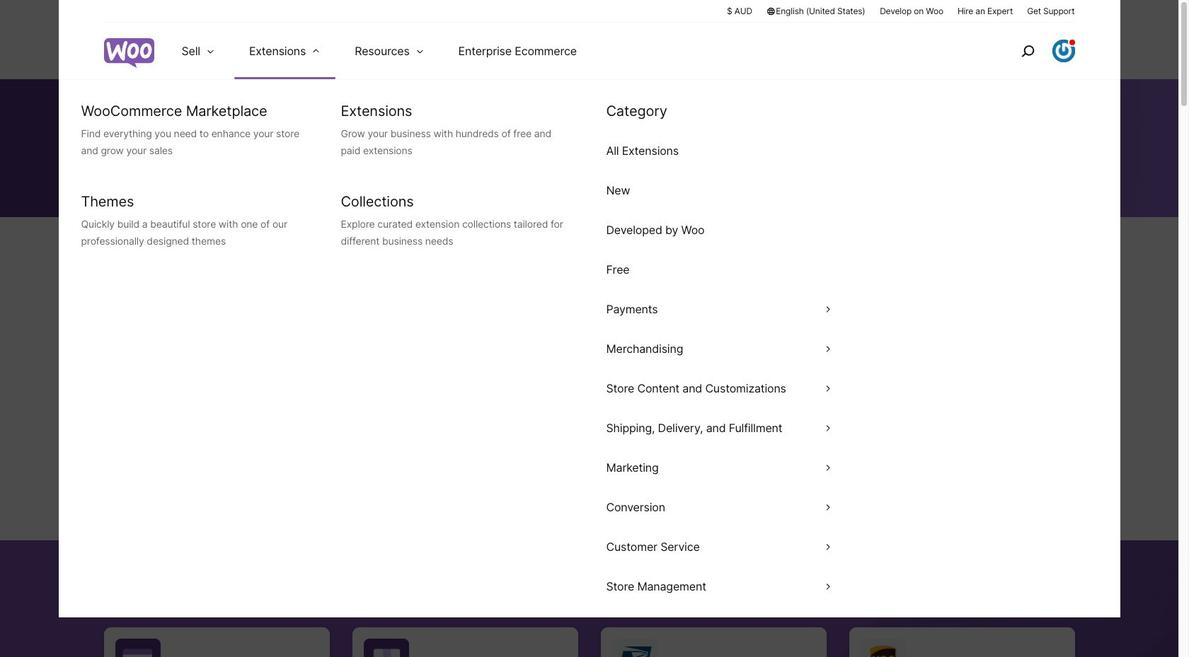 Task type: vqa. For each thing, say whether or not it's contained in the screenshot.
Open account menu 'image'
yes



Task type: describe. For each thing, give the bounding box(es) containing it.
service navigation menu element
[[991, 28, 1075, 74]]

search image
[[1016, 40, 1039, 62]]

open account menu image
[[1052, 40, 1075, 62]]



